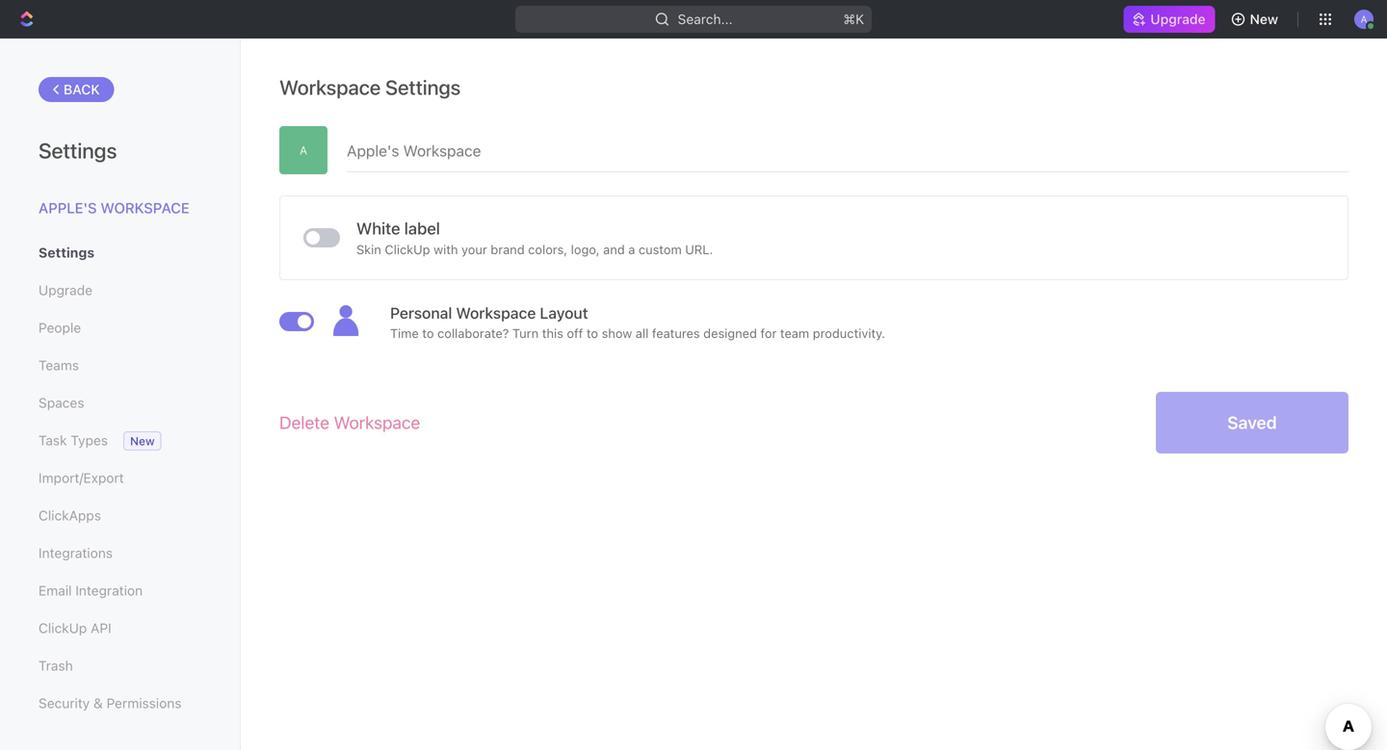 Task type: locate. For each thing, give the bounding box(es) containing it.
clickup up trash
[[39, 621, 87, 637]]

clickapps link
[[39, 500, 201, 532]]

types
[[71, 433, 108, 449]]

and
[[603, 242, 625, 257]]

email integration link
[[39, 575, 201, 608]]

settings link
[[39, 237, 201, 269]]

for
[[761, 326, 777, 341]]

search...
[[678, 11, 733, 27]]

with
[[434, 242, 458, 257]]

1 vertical spatial upgrade
[[39, 282, 93, 298]]

workspace
[[279, 75, 381, 99], [101, 199, 190, 216], [456, 304, 536, 322], [334, 412, 420, 433]]

0 horizontal spatial upgrade
[[39, 282, 93, 298]]

colors,
[[528, 242, 568, 257]]

teams link
[[39, 349, 201, 382]]

layout
[[540, 304, 588, 322]]

0 horizontal spatial upgrade link
[[39, 274, 201, 307]]

a
[[1361, 13, 1368, 24], [300, 144, 307, 157]]

Team Na﻿me text field
[[347, 126, 1349, 172]]

0 vertical spatial a
[[1361, 13, 1368, 24]]

white
[[357, 219, 400, 238]]

logo,
[[571, 242, 600, 257]]

skin
[[357, 242, 381, 257]]

your
[[462, 242, 487, 257]]

0 vertical spatial clickup
[[385, 242, 430, 257]]

team
[[781, 326, 810, 341]]

upgrade link up people link
[[39, 274, 201, 307]]

collaborate?
[[438, 326, 509, 341]]

label
[[405, 219, 440, 238]]

custom
[[639, 242, 682, 257]]

upgrade link left new button
[[1124, 6, 1216, 33]]

⌘k
[[844, 11, 865, 27]]

all
[[636, 326, 649, 341]]

0 horizontal spatial new
[[130, 435, 155, 448]]

api
[[91, 621, 111, 637]]

clickup down label
[[385, 242, 430, 257]]

to right off
[[587, 326, 599, 341]]

task types
[[39, 433, 108, 449]]

upgrade link
[[1124, 6, 1216, 33], [39, 274, 201, 307]]

1 vertical spatial new
[[130, 435, 155, 448]]

1 horizontal spatial clickup
[[385, 242, 430, 257]]

0 horizontal spatial to
[[422, 326, 434, 341]]

settings inside settings link
[[39, 245, 95, 261]]

1 horizontal spatial new
[[1251, 11, 1279, 27]]

saved
[[1228, 412, 1278, 433]]

clickapps
[[39, 508, 101, 524]]

clickup
[[385, 242, 430, 257], [39, 621, 87, 637]]

white label skin clickup with your brand colors, logo, and a custom url.
[[357, 219, 713, 257]]

brand
[[491, 242, 525, 257]]

back link
[[39, 77, 114, 102]]

1 horizontal spatial upgrade
[[1151, 11, 1206, 27]]

to
[[422, 326, 434, 341], [587, 326, 599, 341]]

upgrade up people
[[39, 282, 93, 298]]

1 vertical spatial clickup
[[39, 621, 87, 637]]

delete
[[279, 412, 330, 433]]

new inside button
[[1251, 11, 1279, 27]]

back
[[64, 81, 100, 97]]

0 vertical spatial upgrade link
[[1124, 6, 1216, 33]]

1 horizontal spatial to
[[587, 326, 599, 341]]

2 vertical spatial settings
[[39, 245, 95, 261]]

people link
[[39, 312, 201, 345]]

new
[[1251, 11, 1279, 27], [130, 435, 155, 448]]

0 horizontal spatial clickup
[[39, 621, 87, 637]]

permissions
[[107, 696, 182, 712]]

clickup api link
[[39, 612, 201, 645]]

workspace inside personal workspace layout time to collaborate? turn this off to show all features designed for team productivity.
[[456, 304, 536, 322]]

0 horizontal spatial a
[[300, 144, 307, 157]]

0 vertical spatial upgrade
[[1151, 11, 1206, 27]]

0 vertical spatial new
[[1251, 11, 1279, 27]]

import/export
[[39, 470, 124, 486]]

workspace inside button
[[334, 412, 420, 433]]

workspace for delete workspace
[[334, 412, 420, 433]]

to down personal
[[422, 326, 434, 341]]

saved button
[[1156, 392, 1349, 454]]

&
[[93, 696, 103, 712]]

clickup api
[[39, 621, 111, 637]]

off
[[567, 326, 583, 341]]

workspace settings
[[279, 75, 461, 99]]

0 vertical spatial settings
[[386, 75, 461, 99]]

email integration
[[39, 583, 143, 599]]

upgrade
[[1151, 11, 1206, 27], [39, 282, 93, 298]]

upgrade left new button
[[1151, 11, 1206, 27]]

workspace inside settings element
[[101, 199, 190, 216]]

apple's
[[39, 199, 97, 216]]

1 horizontal spatial a
[[1361, 13, 1368, 24]]

1 vertical spatial a
[[300, 144, 307, 157]]

designed
[[704, 326, 757, 341]]

settings
[[386, 75, 461, 99], [39, 138, 117, 163], [39, 245, 95, 261]]



Task type: describe. For each thing, give the bounding box(es) containing it.
clickup inside settings element
[[39, 621, 87, 637]]

security & permissions
[[39, 696, 182, 712]]

a
[[629, 242, 635, 257]]

clickup inside white label skin clickup with your brand colors, logo, and a custom url.
[[385, 242, 430, 257]]

1 horizontal spatial upgrade link
[[1124, 6, 1216, 33]]

settings element
[[0, 39, 241, 751]]

features
[[652, 326, 700, 341]]

productivity.
[[813, 326, 886, 341]]

1 to from the left
[[422, 326, 434, 341]]

integrations
[[39, 545, 113, 561]]

workspace for apple's workspace
[[101, 199, 190, 216]]

delete workspace button
[[279, 402, 420, 444]]

teams
[[39, 358, 79, 373]]

personal
[[390, 304, 452, 322]]

a button
[[1349, 4, 1380, 35]]

integration
[[75, 583, 143, 599]]

workspace for personal workspace layout time to collaborate? turn this off to show all features designed for team productivity.
[[456, 304, 536, 322]]

new inside settings element
[[130, 435, 155, 448]]

turn
[[513, 326, 539, 341]]

trash
[[39, 658, 73, 674]]

spaces
[[39, 395, 84, 411]]

people
[[39, 320, 81, 336]]

import/export link
[[39, 462, 201, 495]]

1 vertical spatial upgrade link
[[39, 274, 201, 307]]

apple's workspace
[[39, 199, 190, 216]]

security
[[39, 696, 90, 712]]

email
[[39, 583, 72, 599]]

show
[[602, 326, 632, 341]]

delete workspace
[[279, 412, 420, 433]]

integrations link
[[39, 537, 201, 570]]

a inside a dropdown button
[[1361, 13, 1368, 24]]

url.
[[686, 242, 713, 257]]

1 vertical spatial settings
[[39, 138, 117, 163]]

trash link
[[39, 650, 201, 683]]

time
[[390, 326, 419, 341]]

spaces link
[[39, 387, 201, 420]]

security & permissions link
[[39, 688, 201, 720]]

this
[[542, 326, 564, 341]]

task
[[39, 433, 67, 449]]

personal workspace layout time to collaborate? turn this off to show all features designed for team productivity.
[[390, 304, 886, 341]]

2 to from the left
[[587, 326, 599, 341]]

new button
[[1224, 4, 1290, 35]]

upgrade inside settings element
[[39, 282, 93, 298]]



Task type: vqa. For each thing, say whether or not it's contained in the screenshot.
tree at the left
no



